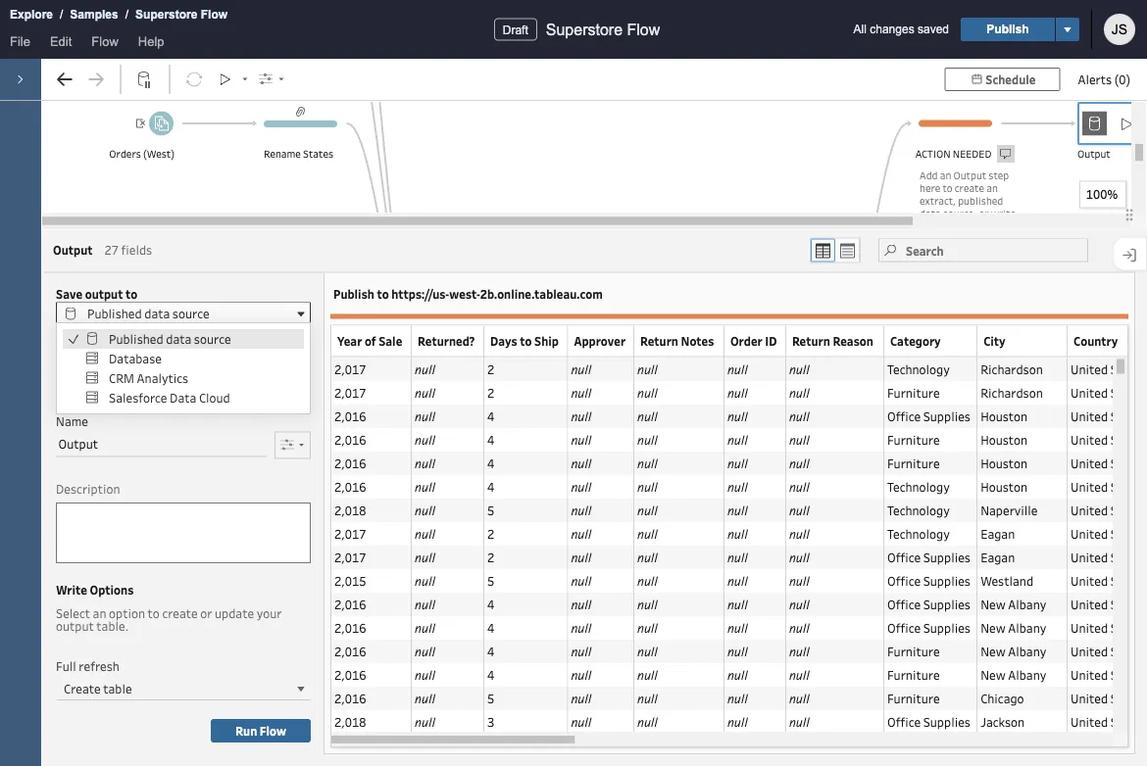 Task type: locate. For each thing, give the bounding box(es) containing it.
2 2,018 from the top
[[334, 714, 366, 730]]

0 vertical spatial or
[[979, 206, 989, 220]]

1 2,017 from the top
[[334, 361, 366, 377]]

data inside "add an output step here to create an extract, published data source, or write the flow results to a database. to learn more, see tabsoft.co/prepsamp"
[[920, 206, 941, 220]]

an
[[940, 168, 952, 182], [987, 181, 998, 195], [93, 606, 106, 622]]

0 horizontal spatial create
[[162, 606, 198, 622]]

7 united from the top
[[1071, 502, 1108, 518]]

published data source up database
[[87, 306, 209, 322]]

days to ship
[[490, 333, 559, 348]]

0 horizontal spatial or
[[200, 606, 212, 622]]

1 vertical spatial output
[[56, 619, 94, 635]]

2 2 from the top
[[487, 384, 494, 400]]

1 vertical spatial or
[[200, 606, 212, 622]]

1 supplies from the top
[[924, 408, 971, 424]]

4 4 from the top
[[487, 478, 494, 495]]

select
[[56, 606, 90, 622]]

5 united from the top
[[1071, 455, 1108, 471]]

4 united from the top
[[1071, 431, 1108, 447]]

4 houston from the top
[[981, 478, 1028, 495]]

2 horizontal spatial an
[[987, 181, 998, 195]]

published data source inside popup button
[[87, 306, 209, 322]]

1 horizontal spatial create
[[955, 181, 985, 195]]

1 4 from the top
[[487, 408, 494, 424]]

1 houston from the top
[[981, 408, 1028, 424]]

publish inside publish button
[[987, 23, 1029, 36]]

2 technology from the top
[[888, 478, 950, 495]]

2 2,016 from the top
[[334, 431, 366, 447]]

published down save output to
[[87, 306, 142, 322]]

1 vertical spatial publish
[[333, 286, 374, 301]]

2 return from the left
[[792, 333, 831, 348]]

publish to https://us-west-2b.online.tableau.com
[[333, 286, 603, 301]]

8 4 from the top
[[487, 667, 494, 683]]

6 4 from the top
[[487, 620, 494, 636]]

/ right samples
[[125, 8, 129, 21]]

Output text field
[[58, 434, 265, 454]]

published for published data source popup button
[[87, 306, 142, 322]]

0 horizontal spatial superstore
[[135, 8, 198, 21]]

cloud
[[199, 390, 230, 406]]

5 2,016 from the top
[[334, 596, 366, 612]]

an down write options on the left bottom of page
[[93, 606, 106, 622]]

select an option to create or update your output table.
[[56, 606, 282, 635]]

output
[[1078, 147, 1111, 161], [954, 168, 987, 182], [53, 242, 93, 257], [58, 436, 98, 452]]

richardson
[[981, 361, 1043, 377], [981, 384, 1043, 400]]

id
[[765, 333, 777, 348]]

2b.online.tableau.com
[[480, 286, 603, 301]]

supplies
[[924, 408, 971, 424], [924, 549, 971, 565], [924, 573, 971, 589], [924, 596, 971, 612], [924, 620, 971, 636], [924, 714, 971, 730]]

here
[[920, 181, 941, 195]]

create right the option
[[162, 606, 198, 622]]

None radio
[[811, 239, 836, 262], [836, 239, 860, 262], [811, 239, 836, 262], [836, 239, 860, 262]]

1 vertical spatial published data source
[[109, 331, 231, 348]]

return
[[640, 333, 679, 348], [792, 333, 831, 348]]

5
[[487, 502, 494, 518], [487, 573, 494, 589], [487, 690, 494, 706]]

4 albany from the top
[[1008, 667, 1047, 683]]

richardson richardson houston houston houston houston naperville eagan eagan westland new albany new albany new albany new albany chicago jackson
[[981, 361, 1047, 730]]

None text field
[[56, 503, 311, 564]]

an up write at the top right
[[987, 181, 998, 195]]

create
[[955, 181, 985, 195], [162, 606, 198, 622]]

table
[[103, 681, 132, 697]]

eagan up westland
[[981, 549, 1015, 565]]

technology
[[888, 361, 950, 377], [888, 478, 950, 495], [888, 502, 950, 518], [888, 525, 950, 542]]

superstore up help
[[135, 8, 198, 21]]

2
[[487, 361, 494, 377], [487, 384, 494, 400], [487, 525, 494, 542], [487, 549, 494, 565]]

an inside select an option to create or update your output table.
[[93, 606, 106, 622]]

1 vertical spatial 5
[[487, 573, 494, 589]]

6 furniture from the top
[[888, 690, 940, 706]]

2 eagan from the top
[[981, 549, 1015, 565]]

data up database
[[144, 306, 170, 322]]

office
[[888, 408, 921, 424], [888, 549, 921, 565], [888, 573, 921, 589], [888, 596, 921, 612], [888, 620, 921, 636], [888, 714, 921, 730]]

create up 'source,'
[[955, 181, 985, 195]]

publish for publish to https://us-west-2b.online.tableau.com
[[333, 286, 374, 301]]

source
[[172, 306, 209, 322], [194, 331, 231, 348]]

eagan down the naperville
[[981, 525, 1015, 542]]

of
[[365, 333, 376, 348]]

1 vertical spatial richardson
[[981, 384, 1043, 400]]

data inside published data source popup button
[[144, 306, 170, 322]]

to right the option
[[148, 606, 160, 622]]

1 office from the top
[[888, 408, 921, 424]]

year
[[337, 333, 362, 348]]

explore / samples / superstore flow
[[10, 8, 228, 21]]

1 vertical spatial eagan
[[981, 549, 1015, 565]]

refresh
[[79, 659, 120, 675]]

source up save output to list box
[[172, 306, 209, 322]]

returned?
[[418, 333, 475, 348]]

5 furniture from the top
[[888, 667, 940, 683]]

reason
[[833, 333, 874, 348]]

add an output step here to create an extract, published data source, or write the flow results to a database. to learn more, see tabsoft.co/prepsamp
[[920, 168, 1018, 271]]

8 united from the top
[[1071, 525, 1108, 542]]

3 office from the top
[[888, 573, 921, 589]]

3 technology from the top
[[888, 502, 950, 518]]

analytics
[[137, 371, 189, 387]]

2,018
[[334, 502, 366, 518], [334, 714, 366, 730]]

return right id
[[792, 333, 831, 348]]

output left 27
[[53, 242, 93, 257]]

0 vertical spatial richardson
[[981, 361, 1043, 377]]

0 horizontal spatial flow
[[92, 34, 118, 49]]

3 null null null null null null null null null null null null null null null null from the left
[[637, 361, 658, 730]]

5 4 from the top
[[487, 596, 494, 612]]

save
[[56, 286, 82, 301]]

2,015
[[334, 573, 366, 589]]

2 albany from the top
[[1008, 620, 1047, 636]]

superstore right draft
[[546, 21, 623, 38]]

27 fields
[[104, 242, 152, 258]]

published inside save output to list box
[[109, 331, 163, 348]]

output down write
[[56, 619, 94, 635]]

/ up edit
[[60, 8, 63, 21]]

an for add an output step here to create an extract, published data source, or write the flow results to a database. to learn more, see tabsoft.co/prepsamp
[[940, 168, 952, 182]]

16 united from the top
[[1071, 714, 1108, 730]]

an right add
[[940, 168, 952, 182]]

3 2 from the top
[[487, 525, 494, 542]]

1 horizontal spatial flow
[[201, 8, 228, 21]]

to down 27 fields
[[126, 286, 138, 301]]

to right here
[[943, 181, 953, 195]]

rename states
[[264, 147, 333, 161]]

run flow image
[[1113, 110, 1140, 137]]

null null null null null null null null null null null null null null null null
[[415, 361, 435, 730], [571, 361, 592, 730], [637, 361, 658, 730], [728, 361, 748, 730], [789, 361, 810, 730]]

published data source for save output to list box
[[109, 331, 231, 348]]

3 4 from the top
[[487, 455, 494, 471]]

0 vertical spatial data
[[920, 206, 941, 220]]

or inside "add an output step here to create an extract, published data source, or write the flow results to a database. to learn more, see tabsoft.co/prepsamp"
[[979, 206, 989, 220]]

/
[[60, 8, 63, 21], [125, 8, 129, 21]]

source down published data source popup button
[[194, 331, 231, 348]]

superstore flow link
[[134, 5, 229, 25]]

1 / from the left
[[60, 8, 63, 21]]

0 vertical spatial output
[[85, 286, 123, 301]]

output right save
[[85, 286, 123, 301]]

published data source down published data source popup button
[[109, 331, 231, 348]]

flow
[[201, 8, 228, 21], [627, 21, 660, 38], [92, 34, 118, 49]]

0 horizontal spatial publish
[[333, 286, 374, 301]]

3 furniture from the top
[[888, 455, 940, 471]]

publish up schedule
[[987, 23, 1029, 36]]

published data source inside save output to list box
[[109, 331, 231, 348]]

1 return from the left
[[640, 333, 679, 348]]

1 horizontal spatial or
[[979, 206, 989, 220]]

0 vertical spatial publish
[[987, 23, 1029, 36]]

new
[[981, 596, 1006, 612], [981, 620, 1006, 636], [981, 643, 1006, 659], [981, 667, 1006, 683]]

0 vertical spatial published
[[87, 306, 142, 322]]

file button
[[0, 30, 40, 59]]

united
[[1071, 361, 1108, 377], [1071, 384, 1108, 400], [1071, 408, 1108, 424], [1071, 431, 1108, 447], [1071, 455, 1108, 471], [1071, 478, 1108, 495], [1071, 502, 1108, 518], [1071, 525, 1108, 542], [1071, 549, 1108, 565], [1071, 573, 1108, 589], [1071, 596, 1108, 612], [1071, 620, 1108, 636], [1071, 643, 1108, 659], [1071, 667, 1108, 683], [1071, 690, 1108, 706], [1071, 714, 1108, 730]]

to
[[968, 232, 979, 246]]

0 horizontal spatial an
[[93, 606, 106, 622]]

0 vertical spatial eagan
[[981, 525, 1015, 542]]

9 2,016 from the top
[[334, 690, 366, 706]]

0 vertical spatial published data source
[[87, 306, 209, 322]]

output down name at the left of page
[[58, 436, 98, 452]]

1 horizontal spatial /
[[125, 8, 129, 21]]

1 vertical spatial data
[[144, 306, 170, 322]]

published up database
[[109, 331, 163, 348]]

1 horizontal spatial return
[[792, 333, 831, 348]]

0 vertical spatial source
[[172, 306, 209, 322]]

2 5 from the top
[[487, 573, 494, 589]]

1 2 from the top
[[487, 361, 494, 377]]

step
[[989, 168, 1009, 182]]

database.
[[920, 232, 966, 246]]

4
[[487, 408, 494, 424], [487, 431, 494, 447], [487, 455, 494, 471], [487, 478, 494, 495], [487, 596, 494, 612], [487, 620, 494, 636], [487, 643, 494, 659], [487, 667, 494, 683]]

1 horizontal spatial an
[[940, 168, 952, 182]]

2 vertical spatial data
[[166, 331, 191, 348]]

0 vertical spatial 2,018
[[334, 502, 366, 518]]

27
[[104, 242, 119, 258]]

orders (west)
[[109, 147, 175, 161]]

1 vertical spatial create
[[162, 606, 198, 622]]

output
[[85, 286, 123, 301], [56, 619, 94, 635]]

1 vertical spatial published
[[109, 331, 163, 348]]

data down published data source popup button
[[166, 331, 191, 348]]

0 vertical spatial create
[[955, 181, 985, 195]]

output down needed
[[954, 168, 987, 182]]

or left write at the top right
[[979, 206, 989, 220]]

1 vertical spatial source
[[194, 331, 231, 348]]

0 horizontal spatial return
[[640, 333, 679, 348]]

5 office from the top
[[888, 620, 921, 636]]

6 office from the top
[[888, 714, 921, 730]]

order
[[731, 333, 763, 348]]

4 2,016 from the top
[[334, 478, 366, 495]]

source inside save output to list box
[[194, 331, 231, 348]]

source for save output to list box
[[194, 331, 231, 348]]

country
[[1074, 333, 1118, 348]]

published
[[87, 306, 142, 322], [109, 331, 163, 348]]

0 horizontal spatial /
[[60, 8, 63, 21]]

source inside popup button
[[172, 306, 209, 322]]

ship
[[535, 333, 559, 348]]

states
[[303, 147, 333, 161], [1111, 361, 1147, 377], [1111, 384, 1147, 400], [1111, 408, 1147, 424], [1111, 431, 1147, 447], [1111, 455, 1147, 471], [1111, 478, 1147, 495], [1111, 502, 1147, 518], [1111, 525, 1147, 542], [1111, 549, 1147, 565], [1111, 573, 1147, 589], [1111, 596, 1147, 612], [1111, 620, 1147, 636], [1111, 643, 1147, 659], [1111, 667, 1147, 683], [1111, 690, 1147, 706], [1111, 714, 1147, 730]]

1 horizontal spatial publish
[[987, 23, 1029, 36]]

0 vertical spatial 5
[[487, 502, 494, 518]]

published inside popup button
[[87, 306, 142, 322]]

2 vertical spatial 5
[[487, 690, 494, 706]]

publish up year
[[333, 286, 374, 301]]

the
[[920, 219, 935, 233]]

data inside save output to list box
[[166, 331, 191, 348]]

option group
[[810, 238, 861, 263]]

eagan
[[981, 525, 1015, 542], [981, 549, 1015, 565]]

return left notes
[[640, 333, 679, 348]]

4 supplies from the top
[[924, 596, 971, 612]]

a
[[1007, 219, 1013, 233]]

1 null null null null null null null null null null null null null null null null from the left
[[415, 361, 435, 730]]

database
[[109, 351, 162, 367]]

2 furniture from the top
[[888, 431, 940, 447]]

orders
[[109, 147, 141, 161]]

approver
[[574, 333, 626, 348]]

2 richardson from the top
[[981, 384, 1043, 400]]

publish for publish
[[987, 23, 1029, 36]]

order id
[[731, 333, 777, 348]]

6 united from the top
[[1071, 478, 1108, 495]]

2 2,017 from the top
[[334, 384, 366, 400]]

or left update
[[200, 606, 212, 622]]

data down here
[[920, 206, 941, 220]]

create inside "add an output step here to create an extract, published data source, or write the flow results to a database. to learn more, see tabsoft.co/prepsamp"
[[955, 181, 985, 195]]

1 vertical spatial 2,018
[[334, 714, 366, 730]]



Task type: vqa. For each thing, say whether or not it's contained in the screenshot.


Task type: describe. For each thing, give the bounding box(es) containing it.
published data source for published data source popup button
[[87, 306, 209, 322]]

help
[[138, 34, 164, 49]]

data for published data source popup button
[[144, 306, 170, 322]]

your
[[257, 606, 282, 622]]

2 united from the top
[[1071, 384, 1108, 400]]

flow
[[938, 219, 958, 233]]

2 houston from the top
[[981, 431, 1028, 447]]

11 united from the top
[[1071, 596, 1108, 612]]

1 5 from the top
[[487, 502, 494, 518]]

options
[[90, 582, 134, 598]]

2,017 2,017 2,016 2,016 2,016 2,016 2,018 2,017 2,017 2,015 2,016 2,016 2,016 2,016 2,016 2,018
[[334, 361, 366, 730]]

4 office from the top
[[888, 596, 921, 612]]

tabsoft.co/prepsamp
[[920, 257, 1018, 271]]

flow inside popup button
[[92, 34, 118, 49]]

5 null null null null null null null null null null null null null null null null from the left
[[789, 361, 810, 730]]

or inside select an option to create or update your output table.
[[200, 606, 212, 622]]

4 2,017 from the top
[[334, 549, 366, 565]]

(west)
[[143, 147, 175, 161]]

2 / from the left
[[125, 8, 129, 21]]

crm analytics
[[109, 371, 189, 387]]

3 supplies from the top
[[924, 573, 971, 589]]

full
[[56, 659, 76, 675]]

table.
[[96, 619, 129, 635]]

4 2 from the top
[[487, 549, 494, 565]]

year of sale
[[337, 333, 402, 348]]

publish button
[[961, 18, 1055, 41]]

write
[[56, 582, 87, 598]]

3 2,017 from the top
[[334, 525, 366, 542]]

category
[[890, 333, 941, 348]]

help button
[[128, 30, 174, 59]]

2 office from the top
[[888, 549, 921, 565]]

2 horizontal spatial flow
[[627, 21, 660, 38]]

draft
[[503, 23, 528, 36]]

update
[[215, 606, 254, 622]]

needed
[[953, 147, 992, 161]]

8 2,016 from the top
[[334, 667, 366, 683]]

1 eagan from the top
[[981, 525, 1015, 542]]

3 houston from the top
[[981, 455, 1028, 471]]

Search text field
[[879, 239, 1089, 262]]

3 united from the top
[[1071, 408, 1108, 424]]

4 new from the top
[[981, 667, 1006, 683]]

explore
[[10, 8, 53, 21]]

2 2 4 4 4 4 5 2 2 5 4 4 4 4 5 3
[[487, 361, 494, 730]]

extract,
[[920, 194, 956, 207]]

data
[[170, 390, 196, 406]]

1 furniture from the top
[[888, 384, 940, 400]]

crm
[[109, 371, 134, 387]]

10 united from the top
[[1071, 573, 1108, 589]]

js button
[[1104, 14, 1136, 45]]

return for return reason
[[792, 333, 831, 348]]

file
[[10, 34, 30, 49]]

explore link
[[9, 5, 54, 25]]

alerts (0)
[[1078, 71, 1131, 87]]

return reason
[[792, 333, 874, 348]]

published data source button
[[56, 302, 311, 326]]

to inside select an option to create or update your output table.
[[148, 606, 160, 622]]

to left https://us-
[[377, 286, 389, 301]]

create table
[[64, 681, 132, 697]]

create
[[64, 681, 101, 697]]

fields
[[121, 242, 152, 258]]

naperville
[[981, 502, 1038, 518]]

schedule
[[986, 72, 1036, 87]]

published for save output to list box
[[109, 331, 163, 348]]

edit button
[[40, 30, 82, 59]]

see
[[949, 245, 965, 258]]

6 supplies from the top
[[924, 714, 971, 730]]

learn
[[981, 232, 1005, 246]]

12 united from the top
[[1071, 620, 1108, 636]]

1 horizontal spatial superstore
[[546, 21, 623, 38]]

notes
[[681, 333, 714, 348]]

write options
[[56, 582, 134, 598]]

6 2,016 from the top
[[334, 620, 366, 636]]

output inside text box
[[58, 436, 98, 452]]

4 furniture from the top
[[888, 643, 940, 659]]

edit
[[50, 34, 72, 49]]

3
[[487, 714, 494, 730]]

chicago
[[981, 690, 1024, 706]]

technology furniture office supplies furniture furniture technology technology technology office supplies office supplies office supplies office supplies furniture furniture furniture office supplies
[[888, 361, 971, 730]]

15 united from the top
[[1071, 690, 1108, 706]]

3 2,016 from the top
[[334, 455, 366, 471]]

1 richardson from the top
[[981, 361, 1043, 377]]

united states united states united states united states united states united states united states united states united states united states united states united states united states united states united states united states
[[1071, 361, 1147, 730]]

to left ship
[[520, 333, 532, 348]]

samples
[[70, 8, 118, 21]]

2 new from the top
[[981, 620, 1006, 636]]

flow button
[[82, 30, 128, 59]]

an for select an option to create or update your output table.
[[93, 606, 106, 622]]

write
[[991, 206, 1016, 220]]

3 albany from the top
[[1008, 643, 1047, 659]]

action
[[916, 147, 951, 161]]

salesforce data cloud
[[109, 390, 230, 406]]

14 united from the top
[[1071, 667, 1108, 683]]

1 albany from the top
[[1008, 596, 1047, 612]]

salesforce
[[109, 390, 167, 406]]

results
[[960, 219, 993, 233]]

save output to list box
[[57, 324, 310, 414]]

4 null null null null null null null null null null null null null null null null from the left
[[728, 361, 748, 730]]

days
[[490, 333, 518, 348]]

js
[[1112, 22, 1128, 37]]

return for return notes
[[640, 333, 679, 348]]

7 4 from the top
[[487, 643, 494, 659]]

https://us-
[[392, 286, 449, 301]]

9 united from the top
[[1071, 549, 1108, 565]]

13 united from the top
[[1071, 643, 1108, 659]]

1 new from the top
[[981, 596, 1006, 612]]

source,
[[943, 206, 977, 220]]

1 2,016 from the top
[[334, 408, 366, 424]]

saved
[[918, 23, 949, 36]]

1 2,018 from the top
[[334, 502, 366, 518]]

create table button
[[56, 677, 311, 701]]

return notes
[[640, 333, 714, 348]]

westland
[[981, 573, 1034, 589]]

project
[[56, 345, 96, 362]]

name
[[56, 413, 88, 429]]

2 4 from the top
[[487, 431, 494, 447]]

jackson
[[981, 714, 1025, 730]]

1 technology from the top
[[888, 361, 950, 377]]

all
[[854, 23, 867, 36]]

1 united from the top
[[1071, 361, 1108, 377]]

data for save output to list box
[[166, 331, 191, 348]]

sale
[[379, 333, 402, 348]]

description
[[56, 481, 120, 497]]

add
[[920, 168, 938, 182]]

7 2,016 from the top
[[334, 643, 366, 659]]

source for published data source popup button
[[172, 306, 209, 322]]

all changes saved
[[854, 23, 949, 36]]

published
[[958, 194, 1004, 207]]

3 new from the top
[[981, 643, 1006, 659]]

to left the a
[[995, 219, 1005, 233]]

output down alerts
[[1078, 147, 1111, 161]]

option
[[109, 606, 145, 622]]

city
[[984, 333, 1006, 348]]

output inside "add an output step here to create an extract, published data source, or write the flow results to a database. to learn more, see tabsoft.co/prepsamp"
[[954, 168, 987, 182]]

create inside select an option to create or update your output table.
[[162, 606, 198, 622]]

action needed
[[916, 147, 992, 161]]

5 supplies from the top
[[924, 620, 971, 636]]

2 null null null null null null null null null null null null null null null null from the left
[[571, 361, 592, 730]]

4 technology from the top
[[888, 525, 950, 542]]

superstore flow
[[546, 21, 660, 38]]

3 5 from the top
[[487, 690, 494, 706]]

output inside select an option to create or update your output table.
[[56, 619, 94, 635]]

more,
[[920, 245, 947, 258]]

changes
[[870, 23, 915, 36]]

schedule button
[[945, 68, 1061, 91]]

2 supplies from the top
[[924, 549, 971, 565]]



